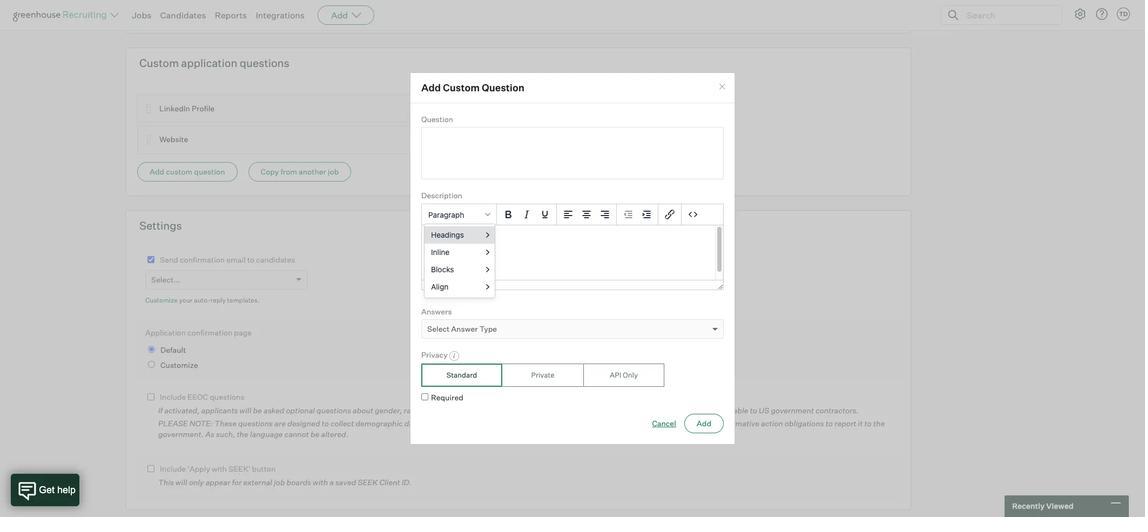 Task type: locate. For each thing, give the bounding box(es) containing it.
for left federal
[[625, 419, 635, 428]]

confirmation right send
[[180, 255, 225, 264]]

integrations link
[[256, 10, 305, 21]]

disability
[[469, 406, 501, 415]]

toolbar
[[497, 204, 557, 225], [557, 204, 617, 225], [617, 204, 659, 225]]

another
[[299, 167, 326, 176]]

headings menu item
[[425, 226, 495, 244]]

api only option
[[584, 364, 665, 387]]

0 vertical spatial for
[[625, 419, 635, 428]]

None radio
[[148, 346, 155, 353], [148, 361, 155, 368], [148, 346, 155, 353], [148, 361, 155, 368]]

0 horizontal spatial will
[[176, 477, 187, 487]]

add inside popup button
[[331, 10, 348, 21]]

td
[[1119, 10, 1128, 18]]

align
[[431, 282, 449, 291]]

0 horizontal spatial eeoc
[[188, 392, 208, 402]]

format
[[504, 419, 527, 428]]

api
[[610, 371, 621, 379]]

are
[[275, 419, 286, 428]]

job left boards
[[274, 477, 285, 487]]

paragraph group
[[422, 204, 723, 225]]

the
[[491, 419, 502, 428], [874, 419, 885, 428], [237, 429, 248, 439]]

will left only
[[176, 477, 187, 487]]

navigation
[[426, 281, 714, 289]]

about
[[353, 406, 373, 415], [422, 419, 442, 428]]

customize
[[145, 296, 178, 304], [160, 360, 198, 369]]

reports
[[215, 10, 247, 21]]

customize down default
[[160, 360, 198, 369]]

0 vertical spatial about
[[353, 406, 373, 415]]

1 horizontal spatial about
[[422, 419, 442, 428]]

0 vertical spatial job
[[328, 167, 339, 176]]

jobs
[[132, 10, 152, 21]]

cancel link
[[652, 418, 676, 429]]

1 vertical spatial include
[[160, 464, 186, 473]]

asked
[[264, 406, 284, 415]]

None checkbox
[[148, 393, 155, 400], [148, 465, 155, 472], [148, 393, 155, 400], [148, 465, 155, 472]]

the right the such,
[[237, 429, 248, 439]]

1 vertical spatial applicants
[[444, 419, 481, 428]]

as
[[205, 429, 214, 439]]

customize down select...
[[145, 296, 178, 304]]

None checkbox
[[148, 256, 155, 263]]

Search text field
[[964, 7, 1052, 23]]

0 vertical spatial confirmation
[[180, 255, 225, 264]]

include inside include eeoc questions if activated, applicants will be asked optional questions about gender, race, veteran, and disability status to comply with certain eeoc reporting requirements applicable to us government contractors. please note: these questions are designed to collect demographic data about applicants in the format that is specifically required for federal contractors with affirmative action obligations to report it to the government. as such, the language cannot be altered.
[[160, 392, 186, 402]]

candidates link
[[160, 10, 206, 21]]

customize your auto-reply templates.
[[145, 296, 260, 304]]

1 vertical spatial be
[[311, 429, 320, 439]]

action
[[761, 419, 783, 428]]

recently viewed
[[1013, 502, 1074, 511]]

auto-
[[194, 296, 211, 304]]

1 horizontal spatial custom
[[443, 82, 480, 93]]

be
[[253, 406, 262, 415], [311, 429, 320, 439]]

api only
[[610, 371, 638, 379]]

send
[[160, 255, 178, 264]]

Required checkbox
[[421, 393, 428, 401]]

eeoc up the required in the right of the page
[[606, 406, 626, 415]]

add custom question
[[421, 82, 525, 93]]

private
[[531, 371, 555, 379]]

the right it
[[874, 419, 885, 428]]

these
[[215, 419, 237, 428]]

federal
[[636, 419, 661, 428]]

this
[[158, 477, 174, 487]]

job right another
[[328, 167, 339, 176]]

will left asked
[[240, 406, 251, 415]]

for
[[625, 419, 635, 428], [232, 477, 242, 487]]

questions up these
[[210, 392, 245, 402]]

0 horizontal spatial job
[[274, 477, 285, 487]]

end month
[[149, 7, 185, 15]]

0 horizontal spatial custom
[[139, 56, 179, 70]]

specifically
[[552, 419, 592, 428]]

default
[[160, 345, 186, 355]]

race,
[[404, 406, 422, 415]]

questions
[[240, 56, 290, 70], [210, 392, 245, 402], [317, 406, 351, 415], [238, 419, 273, 428]]

0 vertical spatial customize
[[145, 296, 178, 304]]

applicants down 'and'
[[444, 419, 481, 428]]

required
[[431, 393, 463, 402]]

veteran,
[[423, 406, 452, 415]]

2 horizontal spatial the
[[874, 419, 885, 428]]

applicable
[[712, 406, 749, 415]]

include up 'activated,' on the left bottom
[[160, 392, 186, 402]]

language
[[250, 429, 283, 439]]

job
[[328, 167, 339, 176], [274, 477, 285, 487]]

reporting
[[628, 406, 661, 415]]

confirmation left "page"
[[188, 328, 232, 337]]

1 horizontal spatial be
[[311, 429, 320, 439]]

appear
[[206, 477, 230, 487]]

send confirmation email to candidates
[[160, 255, 295, 264]]

1 include from the top
[[160, 392, 186, 402]]

0 vertical spatial custom
[[139, 56, 179, 70]]

1 vertical spatial job
[[274, 477, 285, 487]]

0 vertical spatial question
[[482, 82, 525, 93]]

to down contractors.
[[826, 419, 833, 428]]

1 horizontal spatial question
[[482, 82, 525, 93]]

applicants up these
[[201, 406, 238, 415]]

be down designed
[[311, 429, 320, 439]]

1 horizontal spatial eeoc
[[606, 406, 626, 415]]

with
[[563, 406, 578, 415], [705, 419, 720, 428], [212, 464, 227, 473], [313, 477, 328, 487]]

with left a
[[313, 477, 328, 487]]

include 'apply with seek' button this will only appear for external job boards with a saved seek client id.
[[158, 464, 412, 487]]

1 horizontal spatial job
[[328, 167, 339, 176]]

reports link
[[215, 10, 247, 21]]

to up altered.
[[322, 419, 329, 428]]

contractors.
[[816, 406, 859, 415]]

will inside the include 'apply with seek' button this will only appear for external job boards with a saved seek client id.
[[176, 477, 187, 487]]

1 horizontal spatial for
[[625, 419, 635, 428]]

eeoc up 'activated,' on the left bottom
[[188, 392, 208, 402]]

2 include from the top
[[160, 464, 186, 473]]

questions up language
[[238, 419, 273, 428]]

include up this
[[160, 464, 186, 473]]

candidates
[[256, 255, 295, 264]]

standard
[[447, 371, 477, 379]]

paragraph button
[[424, 205, 494, 224]]

1 vertical spatial question
[[421, 114, 453, 124]]

include inside the include 'apply with seek' button this will only appear for external job boards with a saved seek client id.
[[160, 464, 186, 473]]

cannot
[[285, 429, 309, 439]]

will inside include eeoc questions if activated, applicants will be asked optional questions about gender, race, veteran, and disability status to comply with certain eeoc reporting requirements applicable to us government contractors. please note: these questions are designed to collect demographic data about applicants in the format that is specifically required for federal contractors with affirmative action obligations to report it to the government. as such, the language cannot be altered.
[[240, 406, 251, 415]]

select...
[[151, 275, 181, 284]]

altered.
[[321, 429, 348, 439]]

1 horizontal spatial will
[[240, 406, 251, 415]]

0 vertical spatial be
[[253, 406, 262, 415]]

about up demographic
[[353, 406, 373, 415]]

blocks menu item
[[425, 261, 495, 278]]

add button
[[318, 5, 375, 25]]

candidates
[[160, 10, 206, 21]]

integrations
[[256, 10, 305, 21]]

0 vertical spatial will
[[240, 406, 251, 415]]

0 vertical spatial applicants
[[201, 406, 238, 415]]

the right the in on the bottom left
[[491, 419, 502, 428]]

application
[[145, 328, 186, 337]]

0 horizontal spatial for
[[232, 477, 242, 487]]

be left asked
[[253, 406, 262, 415]]

will for be
[[240, 406, 251, 415]]

1 vertical spatial about
[[422, 419, 442, 428]]

1 vertical spatial will
[[176, 477, 187, 487]]

resize image
[[718, 284, 723, 289]]

add custom question dialog
[[410, 73, 735, 445]]

for inside include eeoc questions if activated, applicants will be asked optional questions about gender, race, veteran, and disability status to comply with certain eeoc reporting requirements applicable to us government contractors. please note: these questions are designed to collect demographic data about applicants in the format that is specifically required for federal contractors with affirmative action obligations to report it to the government. as such, the language cannot be altered.
[[625, 419, 635, 428]]

0 horizontal spatial about
[[353, 406, 373, 415]]

align menu item
[[425, 278, 495, 295]]

1 vertical spatial for
[[232, 477, 242, 487]]

None text field
[[421, 127, 724, 180]]

about down 'veteran,'
[[422, 419, 442, 428]]

2 toolbar from the left
[[557, 204, 617, 225]]

in
[[482, 419, 489, 428]]

0 horizontal spatial question
[[421, 114, 453, 124]]

settings
[[139, 219, 182, 232]]

saved
[[335, 477, 356, 487]]

to up that on the bottom left
[[526, 406, 533, 415]]

0 horizontal spatial be
[[253, 406, 262, 415]]

1 horizontal spatial applicants
[[444, 419, 481, 428]]

1 vertical spatial customize
[[160, 360, 198, 369]]

for down "seek'"
[[232, 477, 242, 487]]

optional
[[286, 406, 315, 415]]

seek
[[358, 477, 378, 487]]

1 vertical spatial custom
[[443, 82, 480, 93]]

application
[[181, 56, 237, 70]]

0 vertical spatial include
[[160, 392, 186, 402]]

viewed
[[1047, 502, 1074, 511]]

profile
[[192, 104, 215, 113]]

0 vertical spatial eeoc
[[188, 392, 208, 402]]

custom
[[139, 56, 179, 70], [443, 82, 480, 93]]

select
[[427, 324, 450, 334]]

1 vertical spatial confirmation
[[188, 328, 232, 337]]

privacy
[[421, 350, 448, 359]]

reply
[[210, 296, 226, 304]]



Task type: describe. For each thing, give the bounding box(es) containing it.
templates.
[[227, 296, 260, 304]]

button
[[252, 464, 276, 473]]

3 toolbar from the left
[[617, 204, 659, 225]]

question
[[194, 167, 225, 176]]

government.
[[158, 429, 204, 439]]

obligations
[[785, 419, 824, 428]]

'apply
[[188, 464, 210, 473]]

0 horizontal spatial applicants
[[201, 406, 238, 415]]

standard option
[[421, 364, 502, 387]]

private option
[[502, 364, 584, 387]]

custom inside dialog
[[443, 82, 480, 93]]

jobs link
[[132, 10, 152, 21]]

customize for customize your auto-reply templates.
[[145, 296, 178, 304]]

job inside button
[[328, 167, 339, 176]]

for inside the include 'apply with seek' button this will only appear for external job boards with a saved seek client id.
[[232, 477, 242, 487]]

a
[[330, 477, 334, 487]]

certain
[[579, 406, 604, 415]]

and
[[454, 406, 467, 415]]

greenhouse recruiting image
[[13, 9, 110, 22]]

custom application questions
[[139, 56, 290, 70]]

linkedin
[[159, 104, 190, 113]]

seek'
[[229, 464, 250, 473]]

job inside the include 'apply with seek' button this will only appear for external job boards with a saved seek client id.
[[274, 477, 285, 487]]

id.
[[402, 477, 412, 487]]

customize for customize
[[160, 360, 198, 369]]

questions down integrations link
[[240, 56, 290, 70]]

inline menu item
[[425, 244, 495, 261]]

answer
[[451, 324, 478, 334]]

to right the email
[[247, 255, 255, 264]]

customize link
[[145, 296, 178, 304]]

linkedin profile
[[159, 104, 215, 113]]

with up specifically
[[563, 406, 578, 415]]

confirmation for send
[[180, 255, 225, 264]]

note:
[[190, 419, 213, 428]]

close image
[[718, 83, 727, 91]]

activated,
[[164, 406, 200, 415]]

required
[[593, 419, 623, 428]]

recently
[[1013, 502, 1045, 511]]

website
[[159, 135, 188, 144]]

type
[[480, 324, 497, 334]]

cancel
[[652, 419, 676, 428]]

government
[[771, 406, 814, 415]]

that
[[529, 419, 543, 428]]

confirmation for application
[[188, 328, 232, 337]]

collect
[[331, 419, 354, 428]]

from
[[281, 167, 297, 176]]

copy from another job button
[[248, 162, 351, 181]]

headings
[[431, 230, 464, 239]]

gender,
[[375, 406, 402, 415]]

1 vertical spatial eeoc
[[606, 406, 626, 415]]

application confirmation page
[[145, 328, 252, 337]]

copy
[[261, 167, 279, 176]]

with up appear
[[212, 464, 227, 473]]

add custom question
[[150, 167, 225, 176]]

1 toolbar from the left
[[497, 204, 557, 225]]

boards
[[287, 477, 311, 487]]

requirements
[[663, 406, 710, 415]]

comply
[[535, 406, 561, 415]]

only
[[189, 477, 204, 487]]

paragraph
[[428, 210, 464, 219]]

designed
[[287, 419, 320, 428]]

to right it
[[865, 419, 872, 428]]

end
[[149, 7, 162, 15]]

include eeoc questions if activated, applicants will be asked optional questions about gender, race, veteran, and disability status to comply with certain eeoc reporting requirements applicable to us government contractors. please note: these questions are designed to collect demographic data about applicants in the format that is specifically required for federal contractors with affirmative action obligations to report it to the government. as such, the language cannot be altered.
[[158, 392, 885, 439]]

blocks
[[431, 265, 454, 274]]

to left us
[[750, 406, 757, 415]]

1 horizontal spatial the
[[491, 419, 502, 428]]

answers
[[421, 307, 452, 316]]

if
[[158, 406, 163, 415]]

only
[[623, 371, 638, 379]]

contractors
[[663, 419, 703, 428]]

0 horizontal spatial the
[[237, 429, 248, 439]]

page
[[234, 328, 252, 337]]

configure image
[[1074, 8, 1087, 21]]

month
[[163, 7, 185, 15]]

email
[[226, 255, 246, 264]]

include for include eeoc questions if activated, applicants will be asked optional questions about gender, race, veteran, and disability status to comply with certain eeoc reporting requirements applicable to us government contractors. please note: these questions are designed to collect demographic data about applicants in the format that is specifically required for federal contractors with affirmative action obligations to report it to the government. as such, the language cannot be altered.
[[160, 392, 186, 402]]

questions up collect
[[317, 406, 351, 415]]

inline
[[431, 247, 450, 257]]

custom
[[166, 167, 192, 176]]

include for include 'apply with seek' button this will only appear for external job boards with a saved seek client id.
[[160, 464, 186, 473]]

client
[[380, 477, 400, 487]]

navigation inside add custom question dialog
[[426, 281, 714, 289]]

your
[[179, 296, 193, 304]]

status
[[503, 406, 525, 415]]

report
[[835, 419, 857, 428]]

td button
[[1117, 8, 1130, 21]]

none text field inside add custom question dialog
[[421, 127, 724, 180]]

add button
[[684, 414, 724, 433]]

is
[[545, 419, 551, 428]]

us
[[759, 406, 770, 415]]

copy from another job
[[261, 167, 339, 176]]

add custom question button
[[137, 162, 237, 181]]

with down applicable
[[705, 419, 720, 428]]

will for only
[[176, 477, 187, 487]]

please
[[158, 419, 188, 428]]

data
[[405, 419, 420, 428]]



Task type: vqa. For each thing, say whether or not it's contained in the screenshot.
GENDER,
yes



